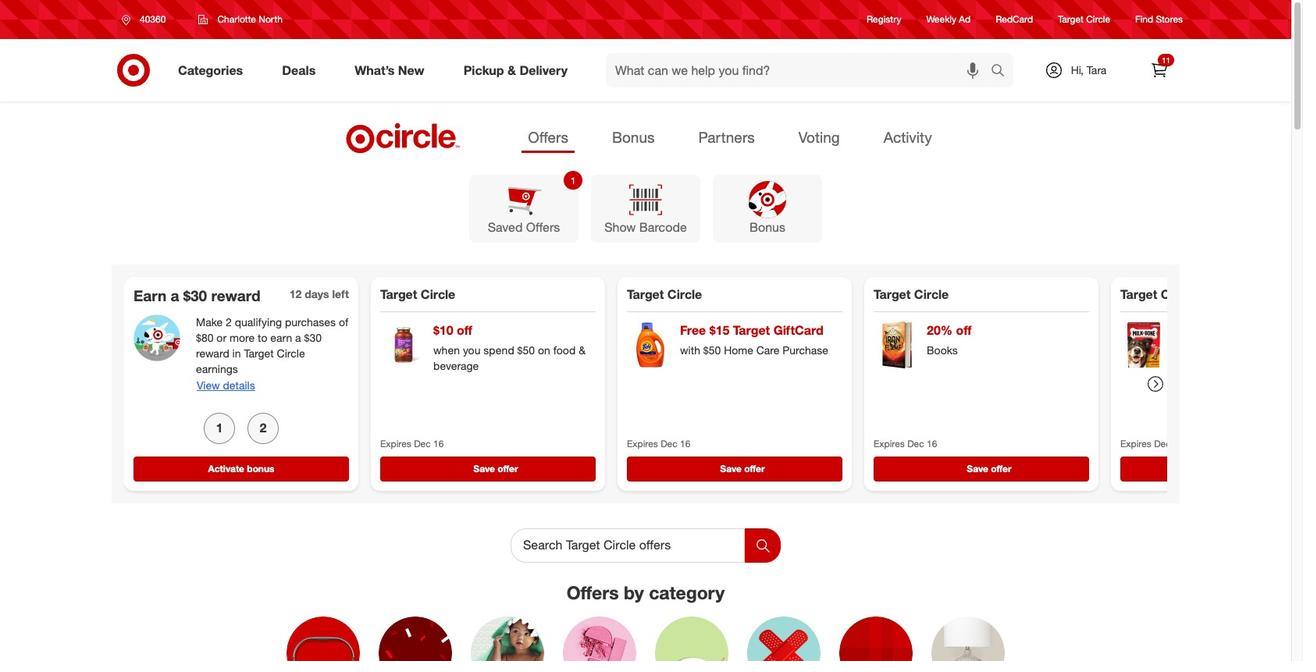 Task type: vqa. For each thing, say whether or not it's contained in the screenshot.


Task type: describe. For each thing, give the bounding box(es) containing it.
expires for when
[[380, 438, 412, 450]]

giftcard
[[774, 323, 824, 338]]

view
[[197, 379, 220, 392]]

4 dec from the left
[[1155, 438, 1172, 450]]

registry
[[867, 14, 902, 25]]

12
[[290, 287, 302, 301]]

pickup & delivery link
[[450, 53, 587, 87]]

save for you
[[474, 463, 495, 475]]

20%
[[927, 323, 953, 338]]

activity link
[[878, 123, 939, 153]]

days
[[305, 287, 329, 301]]

earn
[[134, 287, 167, 305]]

voting link
[[793, 123, 847, 153]]

4 16 from the left
[[1174, 438, 1185, 450]]

what's new link
[[342, 53, 444, 87]]

by
[[624, 582, 644, 604]]

or
[[217, 331, 227, 344]]

activate bonus
[[208, 463, 275, 475]]

purchase
[[783, 344, 829, 357]]

16 for books
[[927, 438, 938, 450]]

circle left find
[[1087, 14, 1111, 25]]

weekly ad link
[[927, 13, 971, 26]]

food
[[554, 344, 576, 357]]

pickup & delivery
[[464, 62, 568, 78]]

What can we help you find? suggestions appear below search field
[[606, 53, 995, 87]]

expires for books
[[874, 438, 905, 450]]

$15
[[710, 323, 730, 338]]

offers link
[[522, 123, 575, 153]]

off for $10 off
[[457, 323, 473, 338]]

ad
[[960, 14, 971, 25]]

20% off books image
[[874, 322, 921, 369]]

charlotte
[[217, 13, 256, 25]]

12 days left
[[290, 287, 349, 301]]

circle up free
[[668, 287, 703, 302]]

of
[[339, 316, 348, 329]]

save offer button for giftcard
[[627, 457, 843, 482]]

free
[[680, 323, 706, 338]]

qualifying
[[235, 316, 282, 329]]

target up 20% off pet food, treats & litter image
[[1121, 287, 1158, 302]]

1 for 2
[[216, 421, 223, 436]]

care
[[757, 344, 780, 357]]

offers by category
[[567, 582, 725, 604]]

circle up 20% off pet food, treats & litter image
[[1162, 287, 1196, 302]]

show barcode button
[[591, 175, 701, 243]]

earn a $30 reward
[[134, 287, 261, 305]]

3 save offer from the left
[[967, 463, 1012, 475]]

what's
[[355, 62, 395, 78]]

show barcode
[[605, 220, 687, 235]]

new
[[398, 62, 425, 78]]

category
[[649, 582, 725, 604]]

weekly ad
[[927, 14, 971, 25]]

$10
[[434, 323, 454, 338]]

activate bonus button
[[134, 457, 349, 482]]

to
[[258, 331, 268, 344]]

$10 off when you spend $50 on food & beverage
[[434, 323, 586, 372]]

earnings
[[196, 362, 238, 376]]

on
[[538, 344, 551, 357]]

earn
[[271, 331, 292, 344]]

tara
[[1087, 63, 1107, 77]]

target circle for $10 off
[[380, 287, 456, 302]]

0 horizontal spatial bonus
[[612, 128, 655, 146]]

0 vertical spatial &
[[508, 62, 516, 78]]

partners link
[[692, 123, 762, 153]]

saved offers
[[488, 220, 560, 235]]

1 vertical spatial offers
[[526, 220, 560, 235]]

circle inside make 2 qualifying purchases of $80 or more to earn a $30 reward in target circle earnings view details
[[277, 347, 305, 360]]

3 save offer button from the left
[[874, 457, 1090, 482]]

make 2 qualifying purchases of $80 or more to earn a $30 reward in target circle earnings view details
[[196, 316, 348, 392]]

search
[[984, 64, 1022, 79]]

$80
[[196, 331, 214, 344]]

north
[[259, 13, 283, 25]]

16 for target
[[680, 438, 691, 450]]

off for 20% off
[[957, 323, 972, 338]]

find stores link
[[1136, 13, 1184, 26]]

free $15 target giftcard with $50 home care purchase
[[680, 323, 829, 357]]

target circle for 20% off
[[874, 287, 949, 302]]

target up $10 off when you spend $50 on food & beverage image
[[380, 287, 417, 302]]

registry link
[[867, 13, 902, 26]]

target circle up hi, tara
[[1059, 14, 1111, 25]]

redcard
[[996, 14, 1034, 25]]

books
[[927, 344, 958, 357]]

save offer for giftcard
[[721, 463, 765, 475]]

weekly
[[927, 14, 957, 25]]

save offer button for you
[[380, 457, 596, 482]]

saved
[[488, 220, 523, 235]]

find stores
[[1136, 14, 1184, 25]]

home
[[724, 344, 754, 357]]

categories
[[178, 62, 243, 78]]



Task type: locate. For each thing, give the bounding box(es) containing it.
target circle for free $15 target giftcard
[[627, 287, 703, 302]]

offers for offers
[[528, 128, 569, 146]]

bonus button
[[713, 175, 823, 243]]

bonus
[[247, 463, 275, 475]]

1 dec from the left
[[414, 438, 431, 450]]

$50
[[518, 344, 535, 357], [704, 344, 721, 357]]

3 offer from the left
[[991, 463, 1012, 475]]

hi, tara
[[1072, 63, 1107, 77]]

1 vertical spatial reward
[[196, 347, 229, 360]]

offer for you
[[498, 463, 518, 475]]

2 expires dec 16 from the left
[[627, 438, 691, 450]]

1 horizontal spatial save offer
[[721, 463, 765, 475]]

dec
[[414, 438, 431, 450], [661, 438, 678, 450], [908, 438, 925, 450], [1155, 438, 1172, 450]]

expires dec 16 for books
[[874, 438, 938, 450]]

2 offer from the left
[[745, 463, 765, 475]]

1 horizontal spatial 1
[[571, 175, 576, 186]]

reward up qualifying
[[211, 287, 261, 305]]

search button
[[984, 53, 1022, 91]]

target inside the 'free $15 target giftcard with $50 home care purchase'
[[733, 323, 770, 338]]

2 save offer from the left
[[721, 463, 765, 475]]

$30 down purchases
[[304, 331, 322, 344]]

20% off pet food, treats & litter image
[[1121, 322, 1168, 369]]

you
[[463, 344, 481, 357]]

3 save from the left
[[967, 463, 989, 475]]

3 16 from the left
[[927, 438, 938, 450]]

1 down offers link
[[571, 175, 576, 186]]

details
[[223, 379, 255, 392]]

delivery
[[520, 62, 568, 78]]

off up you
[[457, 323, 473, 338]]

$50 inside the '$10 off when you spend $50 on food & beverage'
[[518, 344, 535, 357]]

1 16 from the left
[[434, 438, 444, 450]]

1 horizontal spatial $30
[[304, 331, 322, 344]]

16 for when
[[434, 438, 444, 450]]

target up free $15 target giftcard  with $50 home care purchase image
[[627, 287, 664, 302]]

1 save offer from the left
[[474, 463, 518, 475]]

expires dec 16
[[380, 438, 444, 450], [627, 438, 691, 450], [874, 438, 938, 450], [1121, 438, 1185, 450]]

offers right "saved"
[[526, 220, 560, 235]]

0 vertical spatial a
[[171, 287, 179, 305]]

0 vertical spatial bonus
[[612, 128, 655, 146]]

3 expires from the left
[[874, 438, 905, 450]]

4 expires dec 16 from the left
[[1121, 438, 1185, 450]]

target inside target circle link
[[1059, 14, 1084, 25]]

2 off from the left
[[957, 323, 972, 338]]

2 16 from the left
[[680, 438, 691, 450]]

in
[[232, 347, 241, 360]]

target circle up 20% off pet food, treats & litter image
[[1121, 287, 1196, 302]]

1 save from the left
[[474, 463, 495, 475]]

target up the home
[[733, 323, 770, 338]]

categories link
[[165, 53, 263, 87]]

show
[[605, 220, 636, 235]]

$30 up make
[[183, 287, 207, 305]]

$50 for $15
[[704, 344, 721, 357]]

left
[[332, 287, 349, 301]]

expires for target
[[627, 438, 658, 450]]

1 expires from the left
[[380, 438, 412, 450]]

stores
[[1157, 14, 1184, 25]]

save offer button
[[380, 457, 596, 482], [627, 457, 843, 482], [874, 457, 1090, 482]]

off
[[457, 323, 473, 338], [957, 323, 972, 338]]

target
[[1059, 14, 1084, 25], [380, 287, 417, 302], [627, 287, 664, 302], [874, 287, 911, 302], [1121, 287, 1158, 302], [733, 323, 770, 338], [244, 347, 274, 360]]

redcard link
[[996, 13, 1034, 26]]

a inside make 2 qualifying purchases of $80 or more to earn a $30 reward in target circle earnings view details
[[295, 331, 301, 344]]

target inside make 2 qualifying purchases of $80 or more to earn a $30 reward in target circle earnings view details
[[244, 347, 274, 360]]

40360
[[140, 13, 166, 25]]

circle up 20% on the right of the page
[[915, 287, 949, 302]]

1 offer from the left
[[498, 463, 518, 475]]

1 vertical spatial a
[[295, 331, 301, 344]]

0 horizontal spatial off
[[457, 323, 473, 338]]

more
[[230, 331, 255, 344]]

circle down earn
[[277, 347, 305, 360]]

$50 left the on
[[518, 344, 535, 357]]

2 horizontal spatial offer
[[991, 463, 1012, 475]]

0 horizontal spatial 1
[[216, 421, 223, 436]]

hi,
[[1072, 63, 1084, 77]]

dec for books
[[908, 438, 925, 450]]

4 expires from the left
[[1121, 438, 1152, 450]]

offers left the by in the bottom left of the page
[[567, 582, 619, 604]]

1 $50 from the left
[[518, 344, 535, 357]]

offer for giftcard
[[745, 463, 765, 475]]

charlotte north
[[217, 13, 283, 25]]

what's new
[[355, 62, 425, 78]]

1 off from the left
[[457, 323, 473, 338]]

1 vertical spatial 1
[[216, 421, 223, 436]]

1 horizontal spatial off
[[957, 323, 972, 338]]

activate
[[208, 463, 244, 475]]

off right 20% on the right of the page
[[957, 323, 972, 338]]

circle up $10
[[421, 287, 456, 302]]

target circle up 20% on the right of the page
[[874, 287, 949, 302]]

1
[[571, 175, 576, 186], [216, 421, 223, 436]]

reward inside make 2 qualifying purchases of $80 or more to earn a $30 reward in target circle earnings view details
[[196, 347, 229, 360]]

3 expires dec 16 from the left
[[874, 438, 938, 450]]

save offer
[[474, 463, 518, 475], [721, 463, 765, 475], [967, 463, 1012, 475]]

2 horizontal spatial save offer
[[967, 463, 1012, 475]]

1 horizontal spatial bonus
[[750, 220, 786, 235]]

barcode
[[640, 220, 687, 235]]

target up hi,
[[1059, 14, 1084, 25]]

0 horizontal spatial 2
[[226, 316, 232, 329]]

target up 20% off books image
[[874, 287, 911, 302]]

target circle logo image
[[344, 122, 463, 155]]

0 horizontal spatial &
[[508, 62, 516, 78]]

$50 for off
[[518, 344, 535, 357]]

11 link
[[1143, 53, 1177, 87]]

target circle up free
[[627, 287, 703, 302]]

1 horizontal spatial 2
[[260, 421, 267, 436]]

2 horizontal spatial save
[[967, 463, 989, 475]]

2 $50 from the left
[[704, 344, 721, 357]]

spend
[[484, 344, 515, 357]]

0 vertical spatial 1
[[571, 175, 576, 186]]

1 vertical spatial $30
[[304, 331, 322, 344]]

target circle
[[1059, 14, 1111, 25], [380, 287, 456, 302], [627, 287, 703, 302], [874, 287, 949, 302], [1121, 287, 1196, 302]]

1 expires dec 16 from the left
[[380, 438, 444, 450]]

1 horizontal spatial $50
[[704, 344, 721, 357]]

None text field
[[511, 529, 745, 563]]

charlotte north button
[[189, 5, 293, 34]]

circle
[[1087, 14, 1111, 25], [421, 287, 456, 302], [668, 287, 703, 302], [915, 287, 949, 302], [1162, 287, 1196, 302], [277, 347, 305, 360]]

beverage
[[434, 359, 479, 372]]

1 vertical spatial bonus
[[750, 220, 786, 235]]

2 horizontal spatial save offer button
[[874, 457, 1090, 482]]

1 up "activate"
[[216, 421, 223, 436]]

deals link
[[269, 53, 335, 87]]

reward up earnings
[[196, 347, 229, 360]]

0 horizontal spatial save offer
[[474, 463, 518, 475]]

target circle up $10
[[380, 287, 456, 302]]

0 vertical spatial offers
[[528, 128, 569, 146]]

1 horizontal spatial a
[[295, 331, 301, 344]]

2 dec from the left
[[661, 438, 678, 450]]

2
[[226, 316, 232, 329], [260, 421, 267, 436]]

$30 inside make 2 qualifying purchases of $80 or more to earn a $30 reward in target circle earnings view details
[[304, 331, 322, 344]]

reward
[[211, 287, 261, 305], [196, 347, 229, 360]]

2 up the or
[[226, 316, 232, 329]]

2 inside make 2 qualifying purchases of $80 or more to earn a $30 reward in target circle earnings view details
[[226, 316, 232, 329]]

$30
[[183, 287, 207, 305], [304, 331, 322, 344]]

save
[[474, 463, 495, 475], [721, 463, 742, 475], [967, 463, 989, 475]]

& inside the '$10 off when you spend $50 on food & beverage'
[[579, 344, 586, 357]]

voting
[[799, 128, 840, 146]]

expires dec 16 for target
[[627, 438, 691, 450]]

2 up bonus
[[260, 421, 267, 436]]

dec for target
[[661, 438, 678, 450]]

target circle link
[[1059, 13, 1111, 26]]

off inside 20% off books
[[957, 323, 972, 338]]

save for giftcard
[[721, 463, 742, 475]]

0 horizontal spatial offer
[[498, 463, 518, 475]]

expires dec 16 for when
[[380, 438, 444, 450]]

& right food
[[579, 344, 586, 357]]

20% off books
[[927, 323, 972, 357]]

16
[[434, 438, 444, 450], [680, 438, 691, 450], [927, 438, 938, 450], [1174, 438, 1185, 450]]

1 vertical spatial 2
[[260, 421, 267, 436]]

bonus inside button
[[750, 220, 786, 235]]

1 vertical spatial &
[[579, 344, 586, 357]]

offers
[[528, 128, 569, 146], [526, 220, 560, 235], [567, 582, 619, 604]]

1 save offer button from the left
[[380, 457, 596, 482]]

0 vertical spatial $30
[[183, 287, 207, 305]]

2 save offer button from the left
[[627, 457, 843, 482]]

1 horizontal spatial offer
[[745, 463, 765, 475]]

partners
[[699, 128, 755, 146]]

target down to
[[244, 347, 274, 360]]

view details button
[[196, 377, 256, 394]]

40360 button
[[112, 5, 182, 34]]

free $15 target giftcard  with $50 home care purchase image
[[627, 322, 674, 369]]

0 horizontal spatial save
[[474, 463, 495, 475]]

0 horizontal spatial save offer button
[[380, 457, 596, 482]]

offers for offers by category
[[567, 582, 619, 604]]

1 horizontal spatial &
[[579, 344, 586, 357]]

offers down delivery
[[528, 128, 569, 146]]

off inside the '$10 off when you spend $50 on food & beverage'
[[457, 323, 473, 338]]

1 for saved offers
[[571, 175, 576, 186]]

save offer for you
[[474, 463, 518, 475]]

& right pickup
[[508, 62, 516, 78]]

2 vertical spatial offers
[[567, 582, 619, 604]]

0 horizontal spatial $30
[[183, 287, 207, 305]]

deals
[[282, 62, 316, 78]]

expires
[[380, 438, 412, 450], [627, 438, 658, 450], [874, 438, 905, 450], [1121, 438, 1152, 450]]

$50 down $15
[[704, 344, 721, 357]]

make
[[196, 316, 223, 329]]

bonus link
[[606, 123, 661, 153]]

1 horizontal spatial save offer button
[[627, 457, 843, 482]]

&
[[508, 62, 516, 78], [579, 344, 586, 357]]

1 horizontal spatial save
[[721, 463, 742, 475]]

0 vertical spatial reward
[[211, 287, 261, 305]]

activity
[[884, 128, 933, 146]]

$50 inside the 'free $15 target giftcard with $50 home care purchase'
[[704, 344, 721, 357]]

pickup
[[464, 62, 504, 78]]

offer
[[498, 463, 518, 475], [745, 463, 765, 475], [991, 463, 1012, 475]]

with
[[680, 344, 701, 357]]

0 vertical spatial 2
[[226, 316, 232, 329]]

2 save from the left
[[721, 463, 742, 475]]

when
[[434, 344, 460, 357]]

dec for when
[[414, 438, 431, 450]]

0 horizontal spatial a
[[171, 287, 179, 305]]

3 dec from the left
[[908, 438, 925, 450]]

0 horizontal spatial $50
[[518, 344, 535, 357]]

$10 off when you spend $50 on food & beverage image
[[380, 322, 427, 369]]

find
[[1136, 14, 1154, 25]]

11
[[1162, 55, 1171, 65]]

2 expires from the left
[[627, 438, 658, 450]]

purchases
[[285, 316, 336, 329]]



